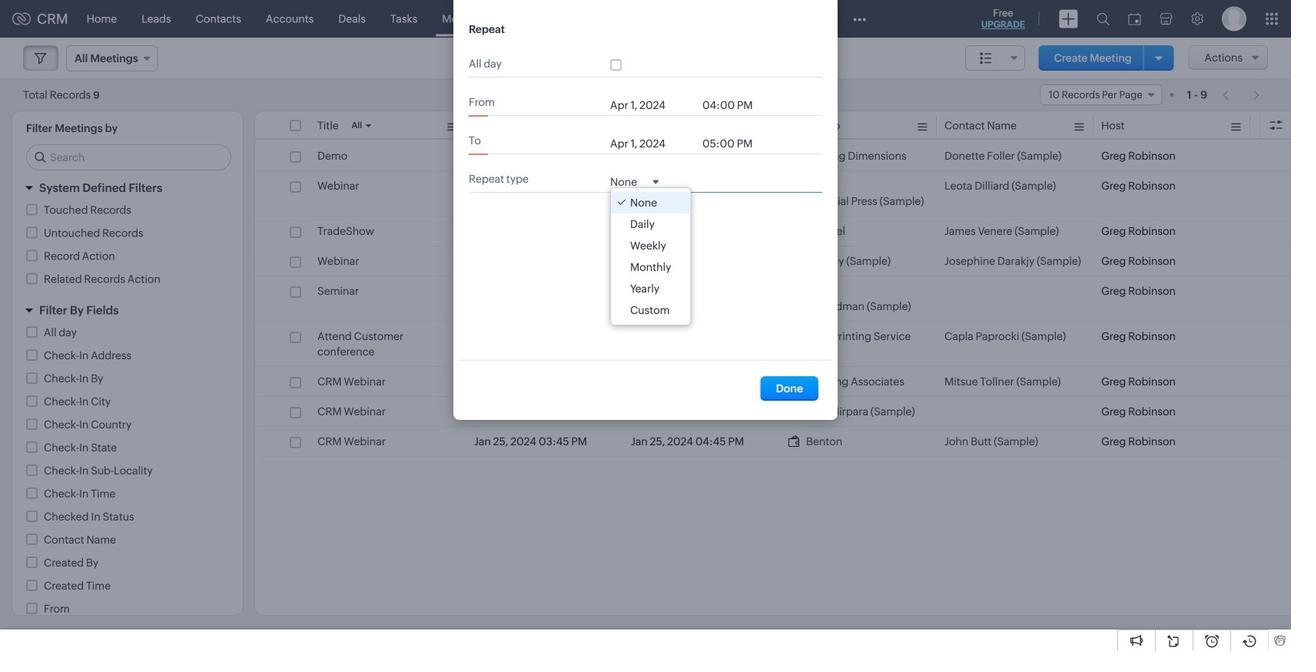 Task type: locate. For each thing, give the bounding box(es) containing it.
2 mmm d, yyyy text field from the top
[[610, 138, 695, 150]]

0 vertical spatial mmm d, yyyy text field
[[610, 99, 695, 111]]

mmm d, yyyy text field for hh:mm a text field
[[610, 99, 695, 111]]

hh:mm a text field
[[702, 99, 764, 111]]

None field
[[610, 175, 659, 188]]

None button
[[761, 377, 819, 401]]

1 vertical spatial mmm d, yyyy text field
[[610, 138, 695, 150]]

profile element
[[1213, 0, 1256, 37]]

profile image
[[1222, 7, 1247, 31]]

mmm d, yyyy text field for hh:mm a text box
[[610, 138, 695, 150]]

row group
[[255, 141, 1291, 457]]

mmm d, yyyy text field
[[610, 99, 695, 111], [610, 138, 695, 150]]

tree
[[611, 188, 690, 325]]

navigation
[[1215, 84, 1268, 106]]

1 mmm d, yyyy text field from the top
[[610, 99, 695, 111]]



Task type: describe. For each thing, give the bounding box(es) containing it.
hh:mm a text field
[[702, 138, 764, 150]]

logo image
[[12, 13, 31, 25]]

Search text field
[[27, 145, 231, 170]]



Task type: vqa. For each thing, say whether or not it's contained in the screenshot.
button
yes



